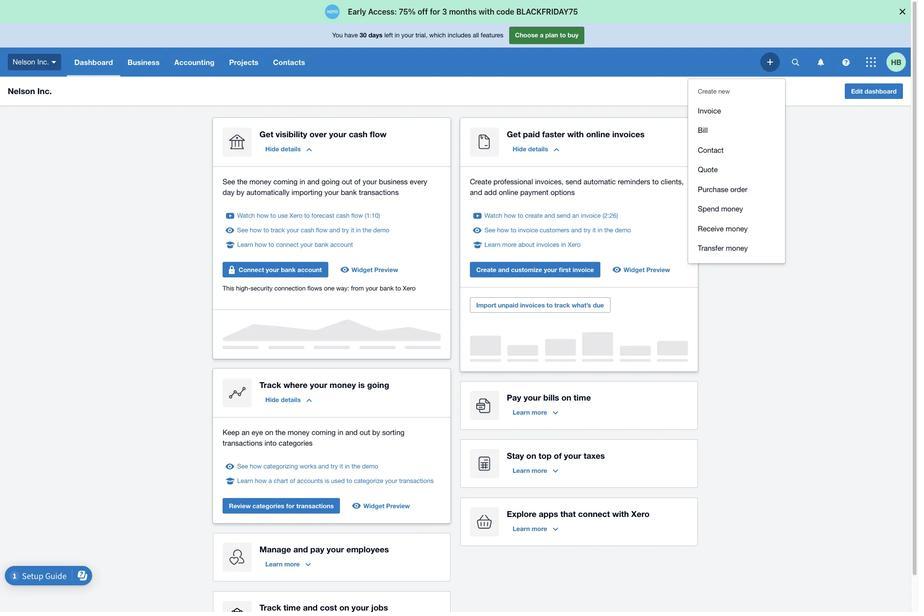 Task type: describe. For each thing, give the bounding box(es) containing it.
learn more button for and
[[260, 556, 317, 572]]

to right from
[[396, 285, 401, 292]]

to inside see how to track your cash flow and try it in the demo link
[[264, 227, 269, 234]]

dashboard
[[74, 58, 113, 66]]

see how to invoice customers and try it in the demo
[[485, 227, 631, 234]]

hide details for paid
[[513, 145, 548, 153]]

this high-security connection flows one way: from your bank to xero
[[223, 285, 416, 292]]

banking icon image
[[223, 128, 252, 157]]

receive
[[698, 224, 724, 233]]

hide details for where
[[265, 396, 301, 404]]

2 horizontal spatial flow
[[370, 129, 387, 139]]

in inside "keep an eye on the money coming in and out by sorting transactions into categories"
[[338, 428, 343, 437]]

the inside see how to track your cash flow and try it in the demo link
[[363, 227, 372, 234]]

1 vertical spatial invoice
[[518, 227, 538, 234]]

to inside import unpaid invoices to track what's due button
[[547, 301, 553, 309]]

money right where
[[330, 380, 356, 390]]

explore apps that connect with xero
[[507, 509, 650, 519]]

automatically
[[247, 188, 290, 196]]

coming inside "keep an eye on the money coming in and out by sorting transactions into categories"
[[312, 428, 336, 437]]

transfer
[[698, 244, 724, 252]]

2 vertical spatial cash
[[301, 227, 314, 234]]

import
[[476, 301, 496, 309]]

more for explore apps that connect with xero
[[532, 525, 547, 533]]

bank inside connect your bank account button
[[281, 266, 296, 274]]

learn more about invoices in xero link
[[485, 240, 581, 250]]

stay on top of your taxes
[[507, 451, 605, 461]]

1 vertical spatial going
[[367, 380, 389, 390]]

banking preview line graph image
[[223, 320, 441, 349]]

to inside learn how to connect your bank account link
[[269, 241, 274, 248]]

create and customize your first invoice
[[476, 266, 594, 274]]

details for where
[[281, 396, 301, 404]]

to up the see how to track your cash flow and try it in the demo
[[304, 212, 310, 219]]

money down the receive money "link"
[[726, 244, 748, 252]]

faster
[[542, 129, 565, 139]]

receive money
[[698, 224, 748, 233]]

new
[[719, 88, 730, 95]]

see how categorizing works and try it in the demo link
[[237, 462, 378, 472]]

purchase order
[[698, 185, 748, 193]]

buy
[[568, 31, 579, 39]]

the inside see how categorizing works and try it in the demo link
[[352, 463, 360, 470]]

connect your bank account
[[239, 266, 322, 274]]

see for see the money coming in and going out of your business every day by automatically importing your bank transactions
[[223, 178, 235, 186]]

what's
[[572, 301, 591, 309]]

review categories for transactions
[[229, 502, 334, 510]]

and left pay
[[293, 544, 308, 555]]

business
[[128, 58, 160, 66]]

watch for get visibility over your cash flow
[[237, 212, 255, 219]]

how for chart
[[255, 477, 267, 485]]

learn how a chart of accounts is used to categorize your transactions
[[237, 477, 434, 485]]

clients,
[[661, 178, 684, 186]]

customers
[[540, 227, 570, 234]]

and up customers on the top right of the page
[[545, 212, 555, 219]]

bills
[[543, 392, 559, 403]]

connect your bank account button
[[223, 262, 328, 278]]

import unpaid invoices to track what's due button
[[470, 297, 611, 313]]

transactions inside "keep an eye on the money coming in and out by sorting transactions into categories"
[[223, 439, 263, 447]]

unpaid
[[498, 301, 519, 309]]

in inside see the money coming in and going out of your business every day by automatically importing your bank transactions
[[300, 178, 305, 186]]

(1:10)
[[365, 212, 380, 219]]

quote
[[698, 165, 718, 174]]

all
[[473, 32, 479, 39]]

create and customize your first invoice button
[[470, 262, 600, 278]]

navigation inside banner
[[67, 48, 761, 77]]

explore
[[507, 509, 537, 519]]

due
[[593, 301, 604, 309]]

professional
[[494, 178, 533, 186]]

bill link
[[688, 121, 785, 140]]

demo down the "(1:10)"
[[373, 227, 389, 234]]

trial,
[[416, 32, 428, 39]]

create new group
[[688, 96, 785, 263]]

get visibility over your cash flow
[[260, 129, 387, 139]]

watch how to use xero to forecast cash flow (1:10)
[[237, 212, 380, 219]]

create for create new
[[698, 88, 717, 95]]

learn how to connect your bank account link
[[237, 240, 353, 250]]

more for pay your bills on time
[[532, 408, 547, 416]]

learn inside learn how to connect your bank account link
[[237, 241, 253, 248]]

and inside see the money coming in and going out of your business every day by automatically importing your bank transactions
[[307, 178, 320, 186]]

a inside banner
[[540, 31, 544, 39]]

choose
[[515, 31, 538, 39]]

by inside "keep an eye on the money coming in and out by sorting transactions into categories"
[[372, 428, 380, 437]]

nelson inc. inside popup button
[[13, 58, 49, 66]]

2 vertical spatial flow
[[316, 227, 328, 234]]

bill
[[698, 126, 708, 134]]

categorize
[[354, 477, 383, 485]]

how for works
[[250, 463, 262, 470]]

how for invoice
[[497, 227, 509, 234]]

learn down manage
[[265, 560, 283, 568]]

high-
[[236, 285, 251, 292]]

projects button
[[222, 48, 266, 77]]

to inside see how to invoice customers and try it in the demo link
[[511, 227, 517, 234]]

more inside learn more about invoices in xero link
[[502, 241, 517, 248]]

see how to track your cash flow and try it in the demo link
[[237, 226, 389, 235]]

contacts button
[[266, 48, 313, 77]]

order
[[731, 185, 748, 193]]

choose a plan to buy
[[515, 31, 579, 39]]

how for track
[[250, 227, 262, 234]]

learn down stay
[[513, 467, 530, 474]]

banner containing hb
[[0, 23, 911, 263]]

transactions right "categorize"
[[399, 477, 434, 485]]

features
[[481, 32, 504, 39]]

inc. inside popup button
[[37, 58, 49, 66]]

get paid faster with online invoices
[[507, 129, 645, 139]]

accounting
[[174, 58, 215, 66]]

0 vertical spatial online
[[586, 129, 610, 139]]

pay
[[310, 544, 324, 555]]

0 horizontal spatial a
[[269, 477, 272, 485]]

by inside see the money coming in and going out of your business every day by automatically importing your bank transactions
[[237, 188, 245, 196]]

0 horizontal spatial with
[[567, 129, 584, 139]]

an inside "keep an eye on the money coming in and out by sorting transactions into categories"
[[242, 428, 250, 437]]

create for create professional invoices, send automatic reminders to clients, and add online payment options
[[470, 178, 492, 186]]

in inside you have 30 days left in your trial, which includes all features
[[395, 32, 400, 39]]

money inside see the money coming in and going out of your business every day by automatically importing your bank transactions
[[250, 178, 271, 186]]

automatic
[[584, 178, 616, 186]]

1 horizontal spatial account
[[330, 241, 353, 248]]

(2:26)
[[603, 212, 618, 219]]

learn inside learn how a chart of accounts is used to categorize your transactions link
[[237, 477, 253, 485]]

apps
[[539, 509, 558, 519]]

and inside "keep an eye on the money coming in and out by sorting transactions into categories"
[[345, 428, 358, 437]]

and right works
[[318, 463, 329, 470]]

hb button
[[887, 48, 911, 77]]

which
[[429, 32, 446, 39]]

your inside you have 30 days left in your trial, which includes all features
[[401, 32, 414, 39]]

invoice link
[[688, 101, 785, 121]]

where
[[284, 380, 308, 390]]

1 vertical spatial flow
[[351, 212, 363, 219]]

first
[[559, 266, 571, 274]]

purchase
[[698, 185, 729, 193]]

watch how to create and send an invoice (2:26) link
[[485, 211, 618, 221]]

every
[[410, 178, 427, 186]]

widget for flow
[[352, 266, 373, 274]]

watch how to use xero to forecast cash flow (1:10) link
[[237, 211, 380, 221]]

hide for visibility
[[265, 145, 279, 153]]

way:
[[336, 285, 349, 292]]

quote link
[[688, 160, 785, 180]]

learn down pay
[[513, 408, 530, 416]]

track money icon image
[[223, 378, 252, 408]]

track
[[260, 380, 281, 390]]

into
[[265, 439, 277, 447]]

connection
[[274, 285, 306, 292]]

connect for with
[[578, 509, 610, 519]]

see for see how to invoice customers and try it in the demo
[[485, 227, 496, 234]]

customize
[[511, 266, 542, 274]]

2 horizontal spatial it
[[593, 227, 596, 234]]

bank inside learn how to connect your bank account link
[[315, 241, 329, 248]]

purchase order link
[[688, 180, 785, 199]]

money down spend money link
[[726, 224, 748, 233]]

1 vertical spatial with
[[613, 509, 629, 519]]

learn how to connect your bank account
[[237, 241, 353, 248]]

eye
[[252, 428, 263, 437]]

watch for get paid faster with online invoices
[[485, 212, 503, 219]]

money inside "keep an eye on the money coming in and out by sorting transactions into categories"
[[288, 428, 310, 437]]

1 vertical spatial nelson
[[8, 86, 35, 96]]

review categories for transactions button
[[223, 498, 340, 514]]

and down forecast
[[329, 227, 340, 234]]

try inside see how categorizing works and try it in the demo link
[[331, 463, 338, 470]]

manage and pay your employees
[[260, 544, 389, 555]]

learn more for stay
[[513, 467, 547, 474]]

1 vertical spatial inc.
[[37, 86, 52, 96]]

more for manage and pay your employees
[[284, 560, 300, 568]]

to inside banner
[[560, 31, 566, 39]]

bank inside see the money coming in and going out of your business every day by automatically importing your bank transactions
[[341, 188, 357, 196]]

and inside button
[[498, 266, 509, 274]]

and inside create professional invoices, send automatic reminders to clients, and add online payment options
[[470, 188, 482, 196]]

add
[[484, 188, 497, 196]]

hide details button for where
[[260, 392, 318, 408]]

transfer money link
[[688, 239, 785, 258]]

1 vertical spatial cash
[[336, 212, 350, 219]]



Task type: vqa. For each thing, say whether or not it's contained in the screenshot.
all
yes



Task type: locate. For each thing, give the bounding box(es) containing it.
hide details button for visibility
[[260, 141, 318, 157]]

on for the
[[265, 428, 273, 437]]

see how to track your cash flow and try it in the demo
[[237, 227, 389, 234]]

accounts
[[297, 477, 323, 485]]

2 vertical spatial on
[[527, 451, 536, 461]]

contact
[[698, 146, 724, 154]]

0 vertical spatial nelson inc.
[[13, 58, 49, 66]]

coming inside see the money coming in and going out of your business every day by automatically importing your bank transactions
[[274, 178, 298, 186]]

connect
[[239, 266, 264, 274]]

inc.
[[37, 58, 49, 66], [37, 86, 52, 96]]

from
[[351, 285, 364, 292]]

1 horizontal spatial get
[[507, 129, 521, 139]]

0 vertical spatial invoice
[[581, 212, 601, 219]]

payment
[[520, 188, 549, 196]]

0 vertical spatial on
[[562, 392, 572, 403]]

hide for where
[[265, 396, 279, 404]]

0 vertical spatial create
[[698, 88, 717, 95]]

2 vertical spatial invoices
[[520, 301, 545, 309]]

going
[[322, 178, 340, 186], [367, 380, 389, 390]]

0 horizontal spatial out
[[342, 178, 352, 186]]

0 horizontal spatial track
[[271, 227, 285, 234]]

0 vertical spatial is
[[358, 380, 365, 390]]

you
[[332, 32, 343, 39]]

hide for paid
[[513, 145, 527, 153]]

0 horizontal spatial an
[[242, 428, 250, 437]]

online inside create professional invoices, send automatic reminders to clients, and add online payment options
[[499, 188, 518, 196]]

money up automatically at the left of the page
[[250, 178, 271, 186]]

top
[[539, 451, 552, 461]]

invoice inside button
[[573, 266, 594, 274]]

learn more down pay
[[513, 408, 547, 416]]

create inside create professional invoices, send automatic reminders to clients, and add online payment options
[[470, 178, 492, 186]]

learn more for pay
[[513, 408, 547, 416]]

coming
[[274, 178, 298, 186], [312, 428, 336, 437]]

online down professional
[[499, 188, 518, 196]]

learn more button for your
[[507, 405, 564, 420]]

widget preview for flow
[[352, 266, 398, 274]]

transactions down keep
[[223, 439, 263, 447]]

0 horizontal spatial flow
[[316, 227, 328, 234]]

out inside "keep an eye on the money coming in and out by sorting transactions into categories"
[[360, 428, 370, 437]]

1 vertical spatial send
[[557, 212, 571, 219]]

1 horizontal spatial watch
[[485, 212, 503, 219]]

0 horizontal spatial on
[[265, 428, 273, 437]]

hide details button down visibility
[[260, 141, 318, 157]]

svg image
[[792, 58, 799, 66], [842, 58, 850, 66], [768, 59, 773, 65], [52, 61, 56, 63]]

bank up connection
[[281, 266, 296, 274]]

2 horizontal spatial try
[[584, 227, 591, 234]]

preview for get visibility over your cash flow
[[374, 266, 398, 274]]

pay your bills on time
[[507, 392, 591, 403]]

coming up works
[[312, 428, 336, 437]]

1 watch from the left
[[237, 212, 255, 219]]

days
[[369, 31, 383, 39]]

1 horizontal spatial svg image
[[866, 57, 876, 67]]

learn more button for on
[[507, 463, 564, 478]]

importing
[[292, 188, 323, 196]]

0 vertical spatial send
[[566, 178, 582, 186]]

list box
[[688, 79, 785, 263]]

options
[[551, 188, 575, 196]]

0 vertical spatial flow
[[370, 129, 387, 139]]

preview
[[374, 266, 398, 274], [647, 266, 670, 274], [386, 502, 410, 510]]

keep an eye on the money coming in and out by sorting transactions into categories
[[223, 428, 405, 447]]

and left sorting on the bottom left of page
[[345, 428, 358, 437]]

0 horizontal spatial get
[[260, 129, 273, 139]]

watch down add at the top of page
[[485, 212, 503, 219]]

try up 'learn how a chart of accounts is used to categorize your transactions'
[[331, 463, 338, 470]]

stay
[[507, 451, 524, 461]]

0 vertical spatial track
[[271, 227, 285, 234]]

1 horizontal spatial track
[[555, 301, 570, 309]]

more for stay on top of your taxes
[[532, 467, 547, 474]]

works
[[300, 463, 317, 470]]

1 vertical spatial an
[[242, 428, 250, 437]]

1 vertical spatial nelson inc.
[[8, 86, 52, 96]]

invoices inside learn more about invoices in xero link
[[537, 241, 560, 248]]

1 horizontal spatial out
[[360, 428, 370, 437]]

widget preview for invoices
[[624, 266, 670, 274]]

0 vertical spatial by
[[237, 188, 245, 196]]

to
[[560, 31, 566, 39], [652, 178, 659, 186], [271, 212, 276, 219], [304, 212, 310, 219], [518, 212, 524, 219], [264, 227, 269, 234], [511, 227, 517, 234], [269, 241, 274, 248], [396, 285, 401, 292], [547, 301, 553, 309], [347, 477, 352, 485]]

see inside see the money coming in and going out of your business every day by automatically importing your bank transactions
[[223, 178, 235, 186]]

0 vertical spatial cash
[[349, 129, 368, 139]]

cash right forecast
[[336, 212, 350, 219]]

about
[[519, 241, 535, 248]]

transactions
[[359, 188, 399, 196], [223, 439, 263, 447], [399, 477, 434, 485], [296, 502, 334, 510]]

money down purchase order link in the right of the page
[[721, 205, 743, 213]]

to inside watch how to create and send an invoice (2:26) link
[[518, 212, 524, 219]]

categorizing
[[264, 463, 298, 470]]

more
[[502, 241, 517, 248], [532, 408, 547, 416], [532, 467, 547, 474], [532, 525, 547, 533], [284, 560, 300, 568]]

receive money link
[[688, 219, 785, 239]]

navigation
[[67, 48, 761, 77]]

details for visibility
[[281, 145, 301, 153]]

1 horizontal spatial with
[[613, 509, 629, 519]]

1 horizontal spatial going
[[367, 380, 389, 390]]

0 vertical spatial out
[[342, 178, 352, 186]]

1 vertical spatial is
[[325, 477, 329, 485]]

0 horizontal spatial try
[[331, 463, 338, 470]]

by right day
[[237, 188, 245, 196]]

learn
[[237, 241, 253, 248], [485, 241, 501, 248], [513, 408, 530, 416], [513, 467, 530, 474], [237, 477, 253, 485], [513, 525, 530, 533], [265, 560, 283, 568]]

manage
[[260, 544, 291, 555]]

the inside see how to invoice customers and try it in the demo link
[[605, 227, 613, 234]]

on for time
[[562, 392, 572, 403]]

0 vertical spatial inc.
[[37, 58, 49, 66]]

an
[[573, 212, 579, 219], [242, 428, 250, 437]]

security
[[251, 285, 273, 292]]

the up automatically at the left of the page
[[237, 178, 247, 186]]

learn more button for apps
[[507, 521, 564, 537]]

0 horizontal spatial coming
[[274, 178, 298, 186]]

nelson inc.
[[13, 58, 49, 66], [8, 86, 52, 96]]

on inside "keep an eye on the money coming in and out by sorting transactions into categories"
[[265, 428, 273, 437]]

more left about
[[502, 241, 517, 248]]

hide details button down paid
[[507, 141, 565, 157]]

includes
[[448, 32, 471, 39]]

learn more down manage
[[265, 560, 300, 568]]

more down apps
[[532, 525, 547, 533]]

and up importing
[[307, 178, 320, 186]]

categories left for
[[253, 502, 284, 510]]

categories right into
[[279, 439, 313, 447]]

the down the "(1:10)"
[[363, 227, 372, 234]]

create up add at the top of page
[[470, 178, 492, 186]]

navigation containing dashboard
[[67, 48, 761, 77]]

1 horizontal spatial is
[[358, 380, 365, 390]]

edit dashboard
[[851, 87, 897, 95]]

details
[[281, 145, 301, 153], [528, 145, 548, 153], [281, 396, 301, 404]]

create
[[698, 88, 717, 95], [470, 178, 492, 186], [476, 266, 497, 274]]

of right top
[[554, 451, 562, 461]]

business button
[[120, 48, 167, 77]]

0 horizontal spatial by
[[237, 188, 245, 196]]

connect
[[276, 241, 299, 248], [578, 509, 610, 519]]

visibility
[[276, 129, 307, 139]]

to inside learn how a chart of accounts is used to categorize your transactions link
[[347, 477, 352, 485]]

cash right over
[[349, 129, 368, 139]]

hide down track
[[265, 396, 279, 404]]

send
[[566, 178, 582, 186], [557, 212, 571, 219]]

1 vertical spatial track
[[555, 301, 570, 309]]

try right customers on the top right of the page
[[584, 227, 591, 234]]

connect for your
[[276, 241, 299, 248]]

of right chart
[[290, 477, 295, 485]]

categories inside "keep an eye on the money coming in and out by sorting transactions into categories"
[[279, 439, 313, 447]]

online right faster
[[586, 129, 610, 139]]

0 horizontal spatial connect
[[276, 241, 299, 248]]

try down watch how to use xero to forecast cash flow (1:10) link at the left
[[342, 227, 349, 234]]

create inside banner
[[698, 88, 717, 95]]

learn left about
[[485, 241, 501, 248]]

and left customize at the top of page
[[498, 266, 509, 274]]

2 vertical spatial of
[[290, 477, 295, 485]]

0 vertical spatial invoices
[[612, 129, 645, 139]]

0 horizontal spatial watch
[[237, 212, 255, 219]]

0 horizontal spatial of
[[290, 477, 295, 485]]

transactions right for
[[296, 502, 334, 510]]

to inside create professional invoices, send automatic reminders to clients, and add online payment options
[[652, 178, 659, 186]]

dashboard link
[[67, 48, 120, 77]]

send up 'options'
[[566, 178, 582, 186]]

connect right that
[[578, 509, 610, 519]]

chart
[[274, 477, 288, 485]]

create
[[525, 212, 543, 219]]

invoices icon image
[[470, 128, 499, 157]]

bank down see how to track your cash flow and try it in the demo link
[[315, 241, 329, 248]]

svg image
[[866, 57, 876, 67], [818, 58, 824, 66]]

details down where
[[281, 396, 301, 404]]

0 horizontal spatial going
[[322, 178, 340, 186]]

it up used
[[340, 463, 343, 470]]

0 vertical spatial connect
[[276, 241, 299, 248]]

how for create
[[504, 212, 516, 219]]

invoices down customers on the top right of the page
[[537, 241, 560, 248]]

1 horizontal spatial online
[[586, 129, 610, 139]]

bank right from
[[380, 285, 394, 292]]

how for connect
[[255, 241, 267, 248]]

demo up "categorize"
[[362, 463, 378, 470]]

keep
[[223, 428, 240, 437]]

1 horizontal spatial try
[[342, 227, 349, 234]]

of inside see the money coming in and going out of your business every day by automatically importing your bank transactions
[[354, 178, 361, 186]]

an inside watch how to create and send an invoice (2:26) link
[[573, 212, 579, 219]]

try inside see how to invoice customers and try it in the demo link
[[584, 227, 591, 234]]

see up day
[[223, 178, 235, 186]]

spend money
[[698, 205, 743, 213]]

hide details for visibility
[[265, 145, 301, 153]]

1 vertical spatial a
[[269, 477, 272, 485]]

demo down (2:26)
[[615, 227, 631, 234]]

2 horizontal spatial on
[[562, 392, 572, 403]]

learn more
[[513, 408, 547, 416], [513, 467, 547, 474], [513, 525, 547, 533], [265, 560, 300, 568]]

get left visibility
[[260, 129, 273, 139]]

0 vertical spatial with
[[567, 129, 584, 139]]

transactions inside see the money coming in and going out of your business every day by automatically importing your bank transactions
[[359, 188, 399, 196]]

learn more button down top
[[507, 463, 564, 478]]

list box inside banner
[[688, 79, 785, 263]]

0 horizontal spatial account
[[298, 266, 322, 274]]

1 horizontal spatial an
[[573, 212, 579, 219]]

0 horizontal spatial is
[[325, 477, 329, 485]]

learn more button down apps
[[507, 521, 564, 537]]

1 vertical spatial of
[[554, 451, 562, 461]]

learn up connect
[[237, 241, 253, 248]]

learn more button down pay your bills on time
[[507, 405, 564, 420]]

details down paid
[[528, 145, 548, 153]]

1 vertical spatial create
[[470, 178, 492, 186]]

try inside see how to track your cash flow and try it in the demo link
[[342, 227, 349, 234]]

see how to invoice customers and try it in the demo link
[[485, 226, 631, 235]]

1 horizontal spatial of
[[354, 178, 361, 186]]

1 vertical spatial on
[[265, 428, 273, 437]]

create professional invoices, send automatic reminders to clients, and add online payment options
[[470, 178, 684, 196]]

see down add at the top of page
[[485, 227, 496, 234]]

get for get visibility over your cash flow
[[260, 129, 273, 139]]

on left top
[[527, 451, 536, 461]]

0 horizontal spatial it
[[340, 463, 343, 470]]

create inside create and customize your first invoice button
[[476, 266, 497, 274]]

to up learn more about invoices in xero
[[511, 227, 517, 234]]

of left business
[[354, 178, 361, 186]]

to left what's
[[547, 301, 553, 309]]

the inside "keep an eye on the money coming in and out by sorting transactions into categories"
[[275, 428, 286, 437]]

learn more about invoices in xero
[[485, 241, 581, 248]]

learn down explore
[[513, 525, 530, 533]]

widget preview button for invoices
[[608, 262, 676, 278]]

invoices inside import unpaid invoices to track what's due button
[[520, 301, 545, 309]]

track inside button
[[555, 301, 570, 309]]

accounting button
[[167, 48, 222, 77]]

see the money coming in and going out of your business every day by automatically importing your bank transactions
[[223, 178, 427, 196]]

svg image inside nelson inc. popup button
[[52, 61, 56, 63]]

1 vertical spatial online
[[499, 188, 518, 196]]

to left "use"
[[271, 212, 276, 219]]

this
[[223, 285, 234, 292]]

more down pay your bills on time
[[532, 408, 547, 416]]

invoice up about
[[518, 227, 538, 234]]

1 horizontal spatial a
[[540, 31, 544, 39]]

paid
[[523, 129, 540, 139]]

transactions inside button
[[296, 502, 334, 510]]

1 horizontal spatial connect
[[578, 509, 610, 519]]

online
[[586, 129, 610, 139], [499, 188, 518, 196]]

transfer money
[[698, 244, 748, 252]]

learn up review
[[237, 477, 253, 485]]

1 vertical spatial invoices
[[537, 241, 560, 248]]

that
[[561, 509, 576, 519]]

dialog
[[0, 0, 918, 23]]

categories inside button
[[253, 502, 284, 510]]

0 vertical spatial account
[[330, 241, 353, 248]]

1 horizontal spatial flow
[[351, 212, 363, 219]]

import unpaid invoices to track what's due
[[476, 301, 604, 309]]

use
[[278, 212, 288, 219]]

learn more for manage
[[265, 560, 300, 568]]

0 vertical spatial an
[[573, 212, 579, 219]]

see for see how categorizing works and try it in the demo
[[237, 463, 248, 470]]

bills icon image
[[470, 391, 499, 420]]

0 vertical spatial a
[[540, 31, 544, 39]]

1 horizontal spatial on
[[527, 451, 536, 461]]

track left what's
[[555, 301, 570, 309]]

hide details button down where
[[260, 392, 318, 408]]

get for get paid faster with online invoices
[[507, 129, 521, 139]]

invoices right the unpaid
[[520, 301, 545, 309]]

an left eye
[[242, 428, 250, 437]]

see down keep
[[237, 463, 248, 470]]

create new
[[698, 88, 730, 95]]

preview for get paid faster with online invoices
[[647, 266, 670, 274]]

flows
[[307, 285, 322, 292]]

get
[[260, 129, 273, 139], [507, 129, 521, 139]]

see for see how to track your cash flow and try it in the demo
[[237, 227, 248, 234]]

create up "import"
[[476, 266, 497, 274]]

hide down paid
[[513, 145, 527, 153]]

invoices,
[[535, 178, 564, 186]]

to up connect your bank account button
[[269, 241, 274, 248]]

for
[[286, 502, 295, 510]]

send inside create professional invoices, send automatic reminders to clients, and add online payment options
[[566, 178, 582, 186]]

1 horizontal spatial it
[[351, 227, 354, 234]]

see how categorizing works and try it in the demo
[[237, 463, 378, 470]]

to left 'clients,' on the top of the page
[[652, 178, 659, 186]]

create for create and customize your first invoice
[[476, 266, 497, 274]]

taxes icon image
[[470, 449, 499, 478]]

0 horizontal spatial online
[[499, 188, 518, 196]]

out inside see the money coming in and going out of your business every day by automatically importing your bank transactions
[[342, 178, 352, 186]]

hide down visibility
[[265, 145, 279, 153]]

2 vertical spatial invoice
[[573, 266, 594, 274]]

on up into
[[265, 428, 273, 437]]

hide details down visibility
[[265, 145, 301, 153]]

30
[[360, 31, 367, 39]]

to left the create
[[518, 212, 524, 219]]

learn more for explore
[[513, 525, 547, 533]]

connect up connect your bank account
[[276, 241, 299, 248]]

account inside button
[[298, 266, 322, 274]]

learn more button down manage
[[260, 556, 317, 572]]

left
[[384, 32, 393, 39]]

create left the new
[[698, 88, 717, 95]]

2 horizontal spatial of
[[554, 451, 562, 461]]

invoices preview bar graph image
[[470, 332, 688, 362]]

going inside see the money coming in and going out of your business every day by automatically importing your bank transactions
[[322, 178, 340, 186]]

xero
[[290, 212, 303, 219], [568, 241, 581, 248], [403, 285, 416, 292], [631, 509, 650, 519]]

see up connect
[[237, 227, 248, 234]]

0 vertical spatial coming
[[274, 178, 298, 186]]

invoice left (2:26)
[[581, 212, 601, 219]]

one
[[324, 285, 335, 292]]

hide
[[265, 145, 279, 153], [513, 145, 527, 153], [265, 396, 279, 404]]

add-ons icon image
[[470, 507, 499, 537]]

watch down automatically at the left of the page
[[237, 212, 255, 219]]

on right 'bills'
[[562, 392, 572, 403]]

banner
[[0, 23, 911, 263]]

bank
[[341, 188, 357, 196], [315, 241, 329, 248], [281, 266, 296, 274], [380, 285, 394, 292]]

coming up automatically at the left of the page
[[274, 178, 298, 186]]

0 vertical spatial going
[[322, 178, 340, 186]]

details down visibility
[[281, 145, 301, 153]]

widget preview button for flow
[[336, 262, 404, 278]]

1 get from the left
[[260, 129, 273, 139]]

invoices up 'reminders'
[[612, 129, 645, 139]]

0 vertical spatial categories
[[279, 439, 313, 447]]

list box containing invoice
[[688, 79, 785, 263]]

and right customers on the top right of the page
[[571, 227, 582, 234]]

widget preview button
[[336, 262, 404, 278], [608, 262, 676, 278], [348, 498, 416, 514]]

and
[[307, 178, 320, 186], [470, 188, 482, 196], [545, 212, 555, 219], [329, 227, 340, 234], [571, 227, 582, 234], [498, 266, 509, 274], [345, 428, 358, 437], [318, 463, 329, 470], [293, 544, 308, 555]]

0 vertical spatial of
[[354, 178, 361, 186]]

2 get from the left
[[507, 129, 521, 139]]

0 vertical spatial nelson
[[13, 58, 35, 66]]

it down watch how to use xero to forecast cash flow (1:10) link at the left
[[351, 227, 354, 234]]

1 vertical spatial connect
[[578, 509, 610, 519]]

account down see how to track your cash flow and try it in the demo link
[[330, 241, 353, 248]]

to left buy
[[560, 31, 566, 39]]

a left plan
[[540, 31, 544, 39]]

how for use
[[257, 212, 269, 219]]

2 watch from the left
[[485, 212, 503, 219]]

edit dashboard button
[[845, 83, 903, 99]]

employees icon image
[[223, 543, 252, 572]]

the up into
[[275, 428, 286, 437]]

details for paid
[[528, 145, 548, 153]]

to right used
[[347, 477, 352, 485]]

learn inside learn more about invoices in xero link
[[485, 241, 501, 248]]

1 vertical spatial account
[[298, 266, 322, 274]]

learn more button
[[507, 405, 564, 420], [507, 463, 564, 478], [507, 521, 564, 537], [260, 556, 317, 572]]

1 vertical spatial out
[[360, 428, 370, 437]]

1 vertical spatial by
[[372, 428, 380, 437]]

spend
[[698, 205, 719, 213]]

1 horizontal spatial coming
[[312, 428, 336, 437]]

2 vertical spatial create
[[476, 266, 497, 274]]

by left sorting on the bottom left of page
[[372, 428, 380, 437]]

to up learn how to connect your bank account
[[264, 227, 269, 234]]

nelson inside popup button
[[13, 58, 35, 66]]

the inside see the money coming in and going out of your business every day by automatically importing your bank transactions
[[237, 178, 247, 186]]

1 vertical spatial categories
[[253, 502, 284, 510]]

1 vertical spatial coming
[[312, 428, 336, 437]]

0 horizontal spatial svg image
[[818, 58, 824, 66]]

taxes
[[584, 451, 605, 461]]

more down top
[[532, 467, 547, 474]]

hide details button for paid
[[507, 141, 565, 157]]

1 horizontal spatial by
[[372, 428, 380, 437]]

projects
[[229, 58, 259, 66]]

plan
[[545, 31, 558, 39]]

widget for invoices
[[624, 266, 645, 274]]



